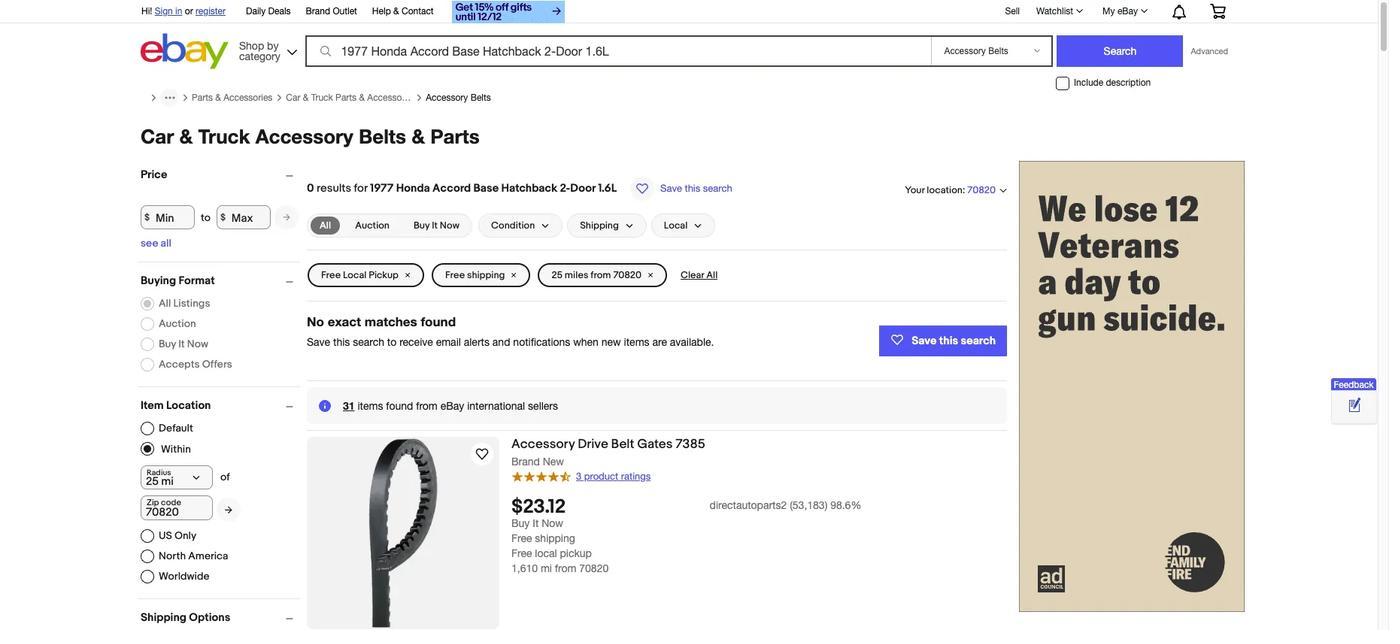 Task type: locate. For each thing, give the bounding box(es) containing it.
accessories left accessory belts
[[367, 93, 416, 103]]

from down the "receive"
[[416, 400, 438, 412]]

0 vertical spatial from
[[591, 269, 611, 281]]

25
[[552, 269, 563, 281]]

2 vertical spatial buy
[[511, 517, 530, 529]]

all for all listings
[[159, 297, 171, 310]]

america
[[188, 550, 228, 563]]

1 vertical spatial brand
[[511, 456, 540, 468]]

1.6l
[[598, 181, 617, 196]]

now inside buy it now link
[[440, 220, 459, 232]]

all right clear
[[706, 269, 718, 281]]

1 horizontal spatial save this search
[[912, 334, 996, 348]]

buying format button
[[141, 274, 300, 288]]

watchlist
[[1036, 6, 1073, 17]]

2 vertical spatial accessory
[[511, 437, 575, 452]]

1 vertical spatial shipping
[[141, 611, 186, 625]]

0 horizontal spatial auction
[[159, 317, 196, 330]]

drive
[[578, 437, 608, 452]]

no
[[307, 314, 324, 329]]

location
[[927, 184, 963, 196]]

car up price
[[141, 125, 174, 148]]

1 horizontal spatial buy it now
[[414, 220, 459, 232]]

shipping down worldwide link on the bottom left
[[141, 611, 186, 625]]

0 horizontal spatial from
[[416, 400, 438, 412]]

ebay right the my
[[1118, 6, 1138, 17]]

ebay left international
[[440, 400, 464, 412]]

local left pickup
[[343, 269, 367, 281]]

0 vertical spatial truck
[[311, 93, 333, 103]]

found right the 31 link
[[386, 400, 413, 412]]

north america link
[[141, 550, 228, 563]]

3 product ratings link
[[511, 469, 651, 483]]

1 horizontal spatial brand
[[511, 456, 540, 468]]

2 $ from the left
[[220, 212, 226, 223]]

only
[[174, 529, 196, 542]]

buy inside directautoparts2 (53,183) 98.6% buy it now free shipping free local pickup 1,610 mi from 70820
[[511, 517, 530, 529]]

items right 31 on the bottom left
[[358, 400, 383, 412]]

0 vertical spatial save this search
[[660, 183, 732, 194]]

0 vertical spatial found
[[421, 314, 456, 329]]

accessory inside accessory drive belt   gates   7385 brand new
[[511, 437, 575, 452]]

deals
[[268, 6, 291, 17]]

70820 right miles
[[613, 269, 642, 281]]

1 vertical spatial 70820
[[613, 269, 642, 281]]

1 vertical spatial buy
[[159, 338, 176, 350]]

help & contact
[[372, 6, 434, 17]]

1 horizontal spatial save
[[660, 183, 682, 194]]

in
[[175, 6, 182, 17]]

1 vertical spatial all
[[706, 269, 718, 281]]

to down matches on the left of page
[[387, 336, 397, 348]]

70820 down pickup
[[579, 562, 609, 574]]

see all
[[141, 237, 171, 250]]

1 horizontal spatial car
[[286, 93, 300, 103]]

all link
[[311, 217, 340, 235]]

1 vertical spatial to
[[387, 336, 397, 348]]

truck for parts
[[311, 93, 333, 103]]

local
[[664, 220, 688, 232], [343, 269, 367, 281]]

save inside no exact matches found save this search to receive email alerts and notifications when new items are available.
[[307, 336, 330, 348]]

shipping for shipping
[[580, 220, 619, 232]]

2 vertical spatial 70820
[[579, 562, 609, 574]]

1 vertical spatial from
[[416, 400, 438, 412]]

found up email at the left of page
[[421, 314, 456, 329]]

0 vertical spatial car
[[286, 93, 300, 103]]

are
[[652, 336, 667, 348]]

belts
[[471, 93, 491, 103], [359, 125, 406, 148]]

door
[[570, 181, 596, 196]]

1 horizontal spatial auction
[[355, 220, 390, 232]]

70820 inside 'link'
[[613, 269, 642, 281]]

1 horizontal spatial from
[[555, 562, 576, 574]]

1 vertical spatial found
[[386, 400, 413, 412]]

1 horizontal spatial $
[[220, 212, 226, 223]]

mi
[[541, 562, 552, 574]]

sign
[[155, 6, 173, 17]]

truck for accessory
[[198, 125, 250, 148]]

0 horizontal spatial accessories
[[224, 93, 273, 103]]

0 horizontal spatial found
[[386, 400, 413, 412]]

0 horizontal spatial all
[[159, 297, 171, 310]]

shipping up local
[[535, 532, 575, 544]]

1 horizontal spatial accessory
[[426, 93, 468, 103]]

0 vertical spatial ebay
[[1118, 6, 1138, 17]]

from inside directautoparts2 (53,183) 98.6% buy it now free shipping free local pickup 1,610 mi from 70820
[[555, 562, 576, 574]]

truck
[[311, 93, 333, 103], [198, 125, 250, 148]]

help
[[372, 6, 391, 17]]

to right the minimum value in $ text field
[[201, 211, 210, 224]]

0 horizontal spatial buy
[[159, 338, 176, 350]]

2 horizontal spatial buy
[[511, 517, 530, 529]]

receive
[[399, 336, 433, 348]]

1 vertical spatial it
[[178, 338, 185, 350]]

accessory belts link
[[426, 93, 491, 103]]

:
[[963, 184, 965, 196]]

buy it now down accord
[[414, 220, 459, 232]]

0 horizontal spatial brand
[[306, 6, 330, 17]]

Minimum Value in $ text field
[[141, 205, 195, 229]]

search
[[703, 183, 732, 194], [961, 334, 996, 348], [353, 336, 384, 348]]

now up the accepts offers
[[187, 338, 208, 350]]

0 vertical spatial buy
[[414, 220, 430, 232]]

0 horizontal spatial car
[[141, 125, 174, 148]]

clear
[[681, 269, 704, 281]]

car & truck accessory belts & parts
[[141, 125, 480, 148]]

0 horizontal spatial shipping
[[467, 269, 505, 281]]

None submit
[[1057, 35, 1183, 67]]

accessory for drive
[[511, 437, 575, 452]]

auction down the all listings
[[159, 317, 196, 330]]

None text field
[[141, 496, 213, 520]]

shipping inside shipping dropdown button
[[580, 220, 619, 232]]

shipping inside directautoparts2 (53,183) 98.6% buy it now free shipping free local pickup 1,610 mi from 70820
[[535, 532, 575, 544]]

all
[[320, 220, 331, 232], [706, 269, 718, 281], [159, 297, 171, 310]]

shipping down the 1.6l
[[580, 220, 619, 232]]

buy it now
[[414, 220, 459, 232], [159, 338, 208, 350]]

sell
[[1005, 6, 1020, 16]]

0 vertical spatial accessory
[[426, 93, 468, 103]]

0 horizontal spatial save this search button
[[626, 176, 737, 202]]

0 horizontal spatial ebay
[[440, 400, 464, 412]]

70820 inside your location : 70820
[[967, 185, 996, 197]]

1 horizontal spatial ebay
[[1118, 6, 1138, 17]]

it
[[432, 220, 438, 232], [178, 338, 185, 350], [533, 517, 539, 529]]

0 vertical spatial auction
[[355, 220, 390, 232]]

ebay inside account navigation
[[1118, 6, 1138, 17]]

account navigation
[[133, 0, 1237, 26]]

brand left outlet
[[306, 6, 330, 17]]

accessory drive belt   gates   7385 brand new
[[511, 437, 705, 468]]

belt
[[611, 437, 634, 452]]

get an extra 15% off image
[[452, 1, 565, 23]]

car up car & truck accessory belts & parts
[[286, 93, 300, 103]]

1 horizontal spatial accessories
[[367, 93, 416, 103]]

items inside 31 items found from ebay international sellers
[[358, 400, 383, 412]]

now down accord
[[440, 220, 459, 232]]

accessories
[[224, 93, 273, 103], [367, 93, 416, 103]]

all down 'buying'
[[159, 297, 171, 310]]

accessory
[[426, 93, 468, 103], [255, 125, 353, 148], [511, 437, 575, 452]]

found
[[421, 314, 456, 329], [386, 400, 413, 412]]

3
[[576, 471, 582, 482]]

1 vertical spatial accessory
[[255, 125, 353, 148]]

your shopping cart image
[[1209, 4, 1227, 19]]

& for car & truck accessory belts & parts
[[179, 125, 193, 148]]

1 vertical spatial car
[[141, 125, 174, 148]]

it up local
[[533, 517, 539, 529]]

0 vertical spatial it
[[432, 220, 438, 232]]

0 horizontal spatial search
[[353, 336, 384, 348]]

2 vertical spatial all
[[159, 297, 171, 310]]

international
[[467, 400, 525, 412]]

0 vertical spatial all
[[320, 220, 331, 232]]

0 horizontal spatial to
[[201, 211, 210, 224]]

1 vertical spatial save this search button
[[879, 326, 1007, 356]]

1 horizontal spatial it
[[432, 220, 438, 232]]

1 horizontal spatial to
[[387, 336, 397, 348]]

0 horizontal spatial $
[[144, 212, 150, 223]]

accepts offers
[[159, 358, 232, 371]]

2 horizontal spatial from
[[591, 269, 611, 281]]

brand left new
[[511, 456, 540, 468]]

1 horizontal spatial local
[[664, 220, 688, 232]]

0 vertical spatial shipping
[[580, 220, 619, 232]]

it down accord
[[432, 220, 438, 232]]

shipping button
[[567, 214, 647, 238]]

truck up price dropdown button
[[198, 125, 250, 148]]

0 horizontal spatial 70820
[[579, 562, 609, 574]]

$
[[144, 212, 150, 223], [220, 212, 226, 223]]

accessories down category
[[224, 93, 273, 103]]

0 horizontal spatial items
[[358, 400, 383, 412]]

exact
[[328, 314, 361, 329]]

all for all
[[320, 220, 331, 232]]

auction
[[355, 220, 390, 232], [159, 317, 196, 330]]

none submit inside "shop by category" banner
[[1057, 35, 1183, 67]]

2 horizontal spatial it
[[533, 517, 539, 529]]

$ down price dropdown button
[[220, 212, 226, 223]]

$23.12 main content
[[307, 161, 1007, 630]]

location
[[166, 399, 211, 413]]

contact
[[402, 6, 434, 17]]

buy up accepts
[[159, 338, 176, 350]]

2 horizontal spatial 70820
[[967, 185, 996, 197]]

2 horizontal spatial search
[[961, 334, 996, 348]]

1 vertical spatial buy it now
[[159, 338, 208, 350]]

include description
[[1074, 78, 1151, 88]]

1 vertical spatial now
[[187, 338, 208, 350]]

$ for maximum value in $ 'text box'
[[220, 212, 226, 223]]

register link
[[196, 6, 226, 17]]

feedback
[[1334, 380, 1374, 390]]

items
[[624, 336, 649, 348], [358, 400, 383, 412]]

1 horizontal spatial truck
[[311, 93, 333, 103]]

1 vertical spatial shipping
[[535, 532, 575, 544]]

ebay inside 31 items found from ebay international sellers
[[440, 400, 464, 412]]

from inside 'link'
[[591, 269, 611, 281]]

local up clear
[[664, 220, 688, 232]]

70820 right : on the top of page
[[967, 185, 996, 197]]

1 horizontal spatial shipping
[[580, 220, 619, 232]]

1 vertical spatial belts
[[359, 125, 406, 148]]

free local pickup link
[[308, 263, 424, 287]]

Search for anything text field
[[308, 37, 928, 65]]

truck up car & truck accessory belts & parts
[[311, 93, 333, 103]]

1 vertical spatial items
[[358, 400, 383, 412]]

Maximum Value in $ text field
[[216, 205, 271, 229]]

$ up see
[[144, 212, 150, 223]]

default
[[159, 422, 193, 435]]

2 vertical spatial now
[[542, 517, 563, 529]]

auction down 1977
[[355, 220, 390, 232]]

1 $ from the left
[[144, 212, 150, 223]]

to inside no exact matches found save this search to receive email alerts and notifications when new items are available.
[[387, 336, 397, 348]]

north
[[159, 550, 186, 563]]

brand inside account navigation
[[306, 6, 330, 17]]

from down pickup
[[555, 562, 576, 574]]

auction inside $23.12 main content
[[355, 220, 390, 232]]

0 horizontal spatial accessory
[[255, 125, 353, 148]]

within
[[161, 443, 191, 455]]

all down the results
[[320, 220, 331, 232]]

buy down honda
[[414, 220, 430, 232]]

buy it now up accepts
[[159, 338, 208, 350]]

0 horizontal spatial local
[[343, 269, 367, 281]]

now up local
[[542, 517, 563, 529]]

0 vertical spatial local
[[664, 220, 688, 232]]

ratings
[[621, 471, 651, 482]]

0 vertical spatial brand
[[306, 6, 330, 17]]

shipping down condition
[[467, 269, 505, 281]]

item location button
[[141, 399, 300, 413]]

shop by category banner
[[133, 0, 1237, 73]]

from right miles
[[591, 269, 611, 281]]

accord
[[432, 181, 471, 196]]

1 horizontal spatial search
[[703, 183, 732, 194]]

this inside no exact matches found save this search to receive email alerts and notifications when new items are available.
[[333, 336, 350, 348]]

matches
[[365, 314, 417, 329]]

0 vertical spatial shipping
[[467, 269, 505, 281]]

my ebay
[[1103, 6, 1138, 17]]

1 horizontal spatial 70820
[[613, 269, 642, 281]]

shipping for shipping options
[[141, 611, 186, 625]]

register
[[196, 6, 226, 17]]

&
[[393, 6, 399, 17], [215, 93, 221, 103], [303, 93, 309, 103], [359, 93, 365, 103], [179, 125, 193, 148], [412, 125, 425, 148]]

save
[[660, 183, 682, 194], [912, 334, 937, 348], [307, 336, 330, 348]]

0 horizontal spatial truck
[[198, 125, 250, 148]]

buy it now inside $23.12 main content
[[414, 220, 459, 232]]

& inside help & contact link
[[393, 6, 399, 17]]

1 horizontal spatial belts
[[471, 93, 491, 103]]

2 horizontal spatial accessory
[[511, 437, 575, 452]]

1 vertical spatial local
[[343, 269, 367, 281]]

car & truck parts & accessories
[[286, 93, 416, 103]]

0 horizontal spatial this
[[333, 336, 350, 348]]

1 vertical spatial truck
[[198, 125, 250, 148]]

pickup
[[369, 269, 399, 281]]

buy up '1,610'
[[511, 517, 530, 529]]

it inside directautoparts2 (53,183) 98.6% buy it now free shipping free local pickup 1,610 mi from 70820
[[533, 517, 539, 529]]

results
[[317, 181, 351, 196]]

it up accepts
[[178, 338, 185, 350]]

items left are
[[624, 336, 649, 348]]

1 horizontal spatial found
[[421, 314, 456, 329]]

1 accessories from the left
[[224, 93, 273, 103]]

1 horizontal spatial now
[[440, 220, 459, 232]]

1 horizontal spatial items
[[624, 336, 649, 348]]

shipping
[[467, 269, 505, 281], [535, 532, 575, 544]]



Task type: describe. For each thing, give the bounding box(es) containing it.
70820 inside directautoparts2 (53,183) 98.6% buy it now free shipping free local pickup 1,610 mi from 70820
[[579, 562, 609, 574]]

7385
[[676, 437, 705, 452]]

honda
[[396, 181, 430, 196]]

car & truck parts & accessories link
[[286, 93, 416, 103]]

us only
[[159, 529, 196, 542]]

1 horizontal spatial this
[[685, 183, 700, 194]]

accessory drive belt   gates   7385 heading
[[511, 437, 705, 452]]

2 horizontal spatial save
[[912, 334, 937, 348]]

& for parts & accessories
[[215, 93, 221, 103]]

offers
[[202, 358, 232, 371]]

& for car & truck parts & accessories
[[303, 93, 309, 103]]

watchlist link
[[1028, 2, 1090, 20]]

price button
[[141, 168, 300, 182]]

daily deals
[[246, 6, 291, 17]]

category
[[239, 50, 280, 62]]

2-
[[560, 181, 570, 196]]

directautoparts2
[[710, 499, 787, 511]]

us
[[159, 529, 172, 542]]

2 horizontal spatial all
[[706, 269, 718, 281]]

daily deals link
[[246, 4, 291, 20]]

car for car & truck parts & accessories
[[286, 93, 300, 103]]

worldwide link
[[141, 570, 209, 584]]

hatchback
[[501, 181, 557, 196]]

brand outlet link
[[306, 4, 357, 20]]

outlet
[[333, 6, 357, 17]]

accessory for belts
[[426, 93, 468, 103]]

2 horizontal spatial parts
[[430, 125, 480, 148]]

free shipping
[[445, 269, 505, 281]]

daily
[[246, 6, 266, 17]]

and
[[492, 336, 510, 348]]

$ for the minimum value in $ text field
[[144, 212, 150, 223]]

free shipping link
[[432, 263, 531, 287]]

brand inside accessory drive belt   gates   7385 brand new
[[511, 456, 540, 468]]

apply within filter image
[[225, 505, 232, 515]]

local button
[[651, 214, 715, 238]]

31 region
[[307, 387, 1007, 424]]

0 vertical spatial save this search button
[[626, 176, 737, 202]]

0 horizontal spatial save this search
[[660, 183, 732, 194]]

0 horizontal spatial parts
[[192, 93, 213, 103]]

help & contact link
[[372, 4, 434, 20]]

shop by category button
[[232, 33, 300, 66]]

advanced
[[1191, 47, 1228, 56]]

1 horizontal spatial buy
[[414, 220, 430, 232]]

hi! sign in or register
[[141, 6, 226, 17]]

accessory drive belt   gates   7385 link
[[511, 437, 1007, 455]]

of
[[220, 471, 230, 484]]

All selected text field
[[320, 219, 331, 232]]

accessory belts
[[426, 93, 491, 103]]

0 horizontal spatial it
[[178, 338, 185, 350]]

buying
[[141, 274, 176, 288]]

item
[[141, 399, 164, 413]]

directautoparts2 (53,183) 98.6% buy it now free shipping free local pickup 1,610 mi from 70820
[[511, 499, 861, 574]]

found inside 31 items found from ebay international sellers
[[386, 400, 413, 412]]

1 vertical spatial auction
[[159, 317, 196, 330]]

sell link
[[998, 6, 1027, 16]]

25 miles from 70820 link
[[538, 263, 667, 287]]

now inside directautoparts2 (53,183) 98.6% buy it now free shipping free local pickup 1,610 mi from 70820
[[542, 517, 563, 529]]

1 vertical spatial save this search
[[912, 334, 996, 348]]

my ebay link
[[1094, 2, 1154, 20]]

found inside no exact matches found save this search to receive email alerts and notifications when new items are available.
[[421, 314, 456, 329]]

search inside no exact matches found save this search to receive email alerts and notifications when new items are available.
[[353, 336, 384, 348]]

0 horizontal spatial buy it now
[[159, 338, 208, 350]]

sign in link
[[155, 6, 182, 17]]

email
[[436, 336, 461, 348]]

2 horizontal spatial this
[[939, 334, 958, 348]]

2 accessories from the left
[[367, 93, 416, 103]]

buy it now link
[[405, 217, 468, 235]]

1,610
[[511, 562, 538, 574]]

$23.12
[[511, 495, 566, 519]]

new
[[602, 336, 621, 348]]

or
[[185, 6, 193, 17]]

accessory drive belt   gates   7385 image
[[367, 437, 439, 629]]

advertisement region
[[1019, 161, 1245, 612]]

see
[[141, 237, 158, 250]]

98.6%
[[830, 499, 861, 511]]

local
[[535, 547, 557, 559]]

include
[[1074, 78, 1103, 88]]

car for car & truck accessory belts & parts
[[141, 125, 174, 148]]

(53,183)
[[790, 499, 827, 511]]

local inside dropdown button
[[664, 220, 688, 232]]

product
[[584, 471, 618, 482]]

for
[[354, 181, 367, 196]]

north america
[[159, 550, 228, 563]]

my
[[1103, 6, 1115, 17]]

70820 for your location : 70820
[[967, 185, 996, 197]]

0 vertical spatial belts
[[471, 93, 491, 103]]

format
[[179, 274, 215, 288]]

1 horizontal spatial save this search button
[[879, 326, 1007, 356]]

shipping inside the free shipping link
[[467, 269, 505, 281]]

0 results for 1977 honda accord base hatchback 2-door 1.6l
[[307, 181, 617, 196]]

free local pickup
[[321, 269, 399, 281]]

1 horizontal spatial parts
[[336, 93, 357, 103]]

auction link
[[346, 217, 399, 235]]

gates
[[637, 437, 673, 452]]

from inside 31 items found from ebay international sellers
[[416, 400, 438, 412]]

1977
[[370, 181, 394, 196]]

0 horizontal spatial now
[[187, 338, 208, 350]]

& for help & contact
[[393, 6, 399, 17]]

0
[[307, 181, 314, 196]]

watch accessory drive belt   gates   7385 image
[[473, 445, 491, 463]]

notifications
[[513, 336, 570, 348]]

new
[[543, 456, 564, 468]]

31 items found from ebay international sellers
[[343, 399, 558, 412]]

3 product ratings
[[576, 471, 651, 482]]

your
[[905, 184, 925, 196]]

condition button
[[478, 214, 563, 238]]

item location
[[141, 399, 211, 413]]

miles
[[565, 269, 588, 281]]

it inside buy it now link
[[432, 220, 438, 232]]

description
[[1106, 78, 1151, 88]]

condition
[[491, 220, 535, 232]]

default link
[[141, 422, 193, 435]]

70820 for 25 miles from 70820
[[613, 269, 642, 281]]

shop by category
[[239, 39, 280, 62]]

all listings
[[159, 297, 210, 310]]

items inside no exact matches found save this search to receive email alerts and notifications when new items are available.
[[624, 336, 649, 348]]

parts & accessories link
[[192, 93, 273, 103]]

0 horizontal spatial belts
[[359, 125, 406, 148]]

alerts
[[464, 336, 490, 348]]

parts & accessories
[[192, 93, 273, 103]]

25 miles from 70820
[[552, 269, 642, 281]]

31
[[343, 399, 355, 412]]

shipping options button
[[141, 611, 300, 625]]



Task type: vqa. For each thing, say whether or not it's contained in the screenshot.
direct inside up to 30% off hydeline, direct from the brand
no



